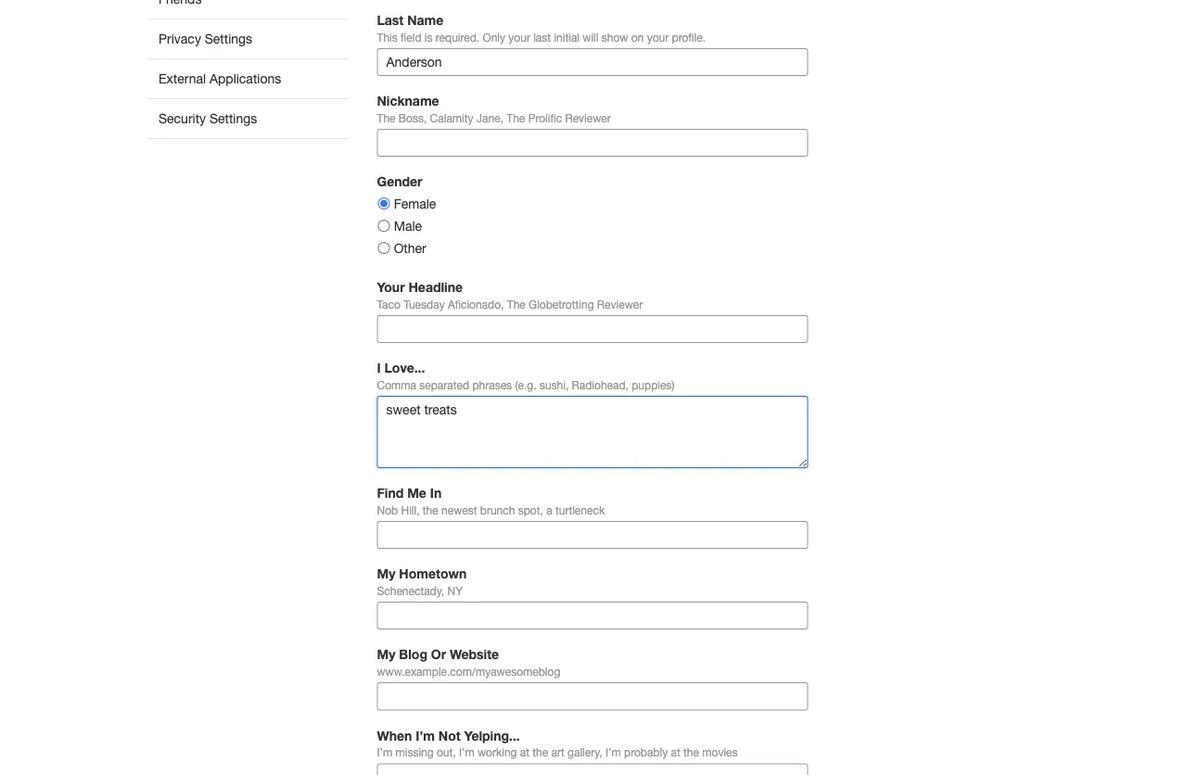Task type: vqa. For each thing, say whether or not it's contained in the screenshot.
Features at the bottom left
no



Task type: describe. For each thing, give the bounding box(es) containing it.
your headline taco tuesday aficionado, the globetrotting reviewer
[[377, 280, 643, 311]]

yelping...
[[464, 728, 520, 743]]

my hometown schenectady, ny
[[377, 566, 467, 598]]

1 at from the left
[[520, 746, 530, 759]]

I Love... text field
[[377, 396, 808, 469]]

separated
[[420, 379, 469, 392]]

Your Headline text field
[[377, 315, 808, 343]]

out,
[[437, 746, 456, 759]]

is
[[425, 31, 433, 44]]

tuesday
[[404, 298, 445, 311]]

phrases
[[473, 379, 512, 392]]

privacy
[[159, 31, 201, 46]]

a
[[547, 504, 553, 517]]

gallery,
[[568, 746, 603, 759]]

required.
[[436, 31, 480, 44]]

1 your from the left
[[509, 31, 530, 44]]

www.example.com/myawesomeblog
[[377, 665, 561, 678]]

missing
[[396, 746, 434, 759]]

calamity
[[430, 111, 474, 124]]

last
[[534, 31, 551, 44]]

boss,
[[399, 111, 427, 124]]

taco
[[377, 298, 401, 311]]

Nickname text field
[[377, 129, 808, 157]]

nickname
[[377, 93, 439, 109]]

me
[[407, 486, 427, 501]]

ny
[[448, 585, 463, 598]]

i love... comma separated phrases (e.g. sushi, radiohead, puppies)
[[377, 360, 675, 392]]

art
[[551, 746, 565, 759]]

hill,
[[401, 504, 420, 517]]

when
[[377, 728, 412, 743]]

the inside find me in nob hill, the newest brunch spot, a turtleneck
[[423, 504, 438, 517]]

on
[[631, 31, 644, 44]]

Find Me In text field
[[377, 521, 808, 549]]

i'm right out,
[[459, 746, 475, 759]]

probably
[[624, 746, 668, 759]]

sushi,
[[540, 379, 569, 392]]

security
[[159, 111, 206, 126]]

website
[[450, 647, 499, 662]]

not
[[439, 728, 461, 743]]

Last Name text field
[[377, 48, 808, 76]]

in
[[430, 486, 442, 501]]

brunch
[[480, 504, 515, 517]]

last
[[377, 13, 404, 28]]

external applications
[[159, 71, 281, 86]]

spot,
[[518, 504, 543, 517]]

radiohead,
[[572, 379, 629, 392]]

privacy settings
[[159, 31, 252, 46]]

the for the
[[507, 111, 525, 124]]

love...
[[384, 360, 425, 376]]

hometown
[[399, 566, 467, 582]]

reviewer for the
[[565, 111, 611, 124]]

1 horizontal spatial the
[[533, 746, 548, 759]]

other
[[394, 241, 426, 256]]

name
[[407, 13, 444, 28]]

2 horizontal spatial the
[[684, 746, 699, 759]]

nickname the boss, calamity jane, the prolific reviewer
[[377, 93, 611, 124]]

comma
[[377, 379, 416, 392]]

security settings link
[[147, 98, 349, 139]]

or
[[431, 647, 446, 662]]

the for headline
[[507, 298, 526, 311]]

field
[[401, 31, 422, 44]]

settings for privacy settings
[[205, 31, 252, 46]]

working
[[478, 746, 517, 759]]

settings for security settings
[[210, 111, 257, 126]]

reviewer for headline
[[597, 298, 643, 311]]

movies
[[702, 746, 738, 759]]

only
[[483, 31, 506, 44]]

jane,
[[477, 111, 504, 124]]

Other radio
[[378, 242, 390, 254]]

(e.g.
[[515, 379, 537, 392]]



Task type: locate. For each thing, give the bounding box(es) containing it.
the
[[377, 111, 396, 124], [507, 111, 525, 124], [507, 298, 526, 311]]

initial
[[554, 31, 580, 44]]

will
[[583, 31, 599, 44]]

i'm
[[416, 728, 435, 743], [377, 746, 393, 759], [459, 746, 475, 759], [606, 746, 621, 759]]

my up schenectady,
[[377, 566, 396, 582]]

your
[[377, 280, 405, 295]]

my inside my hometown schenectady, ny
[[377, 566, 396, 582]]

the left art on the left bottom of page
[[533, 746, 548, 759]]

i'm up when i'm not yelping... text field
[[606, 746, 621, 759]]

last name this field is required. only your last initial will show on your profile.
[[377, 13, 706, 44]]

Female radio
[[378, 198, 390, 210]]

0 vertical spatial my
[[377, 566, 396, 582]]

0 horizontal spatial your
[[509, 31, 530, 44]]

find
[[377, 486, 404, 501]]

my for blog
[[377, 647, 396, 662]]

reviewer inside nickname the boss, calamity jane, the prolific reviewer
[[565, 111, 611, 124]]

external
[[159, 71, 206, 86]]

2 your from the left
[[647, 31, 669, 44]]

1 horizontal spatial your
[[647, 31, 669, 44]]

globetrotting
[[529, 298, 594, 311]]

i'm down when
[[377, 746, 393, 759]]

turtleneck
[[556, 504, 605, 517]]

female
[[394, 196, 436, 212]]

my for hometown
[[377, 566, 396, 582]]

1 vertical spatial reviewer
[[597, 298, 643, 311]]

schenectady,
[[377, 585, 444, 598]]

reviewer inside your headline taco tuesday aficionado, the globetrotting reviewer
[[597, 298, 643, 311]]

gender
[[377, 174, 423, 189]]

reviewer up nickname text box
[[565, 111, 611, 124]]

the
[[423, 504, 438, 517], [533, 746, 548, 759], [684, 746, 699, 759]]

My Hometown text field
[[377, 602, 808, 630]]

2 my from the top
[[377, 647, 396, 662]]

headline
[[409, 280, 463, 295]]

my blog or website www.example.com/myawesomeblog
[[377, 647, 561, 678]]

when i'm not yelping... i'm missing out, i'm working at the art gallery, i'm probably at the movies
[[377, 728, 738, 759]]

When I'm Not Yelping... text field
[[377, 764, 808, 775]]

nob
[[377, 504, 398, 517]]

aficionado,
[[448, 298, 504, 311]]

my inside my blog or website www.example.com/myawesomeblog
[[377, 647, 396, 662]]

1 horizontal spatial at
[[671, 746, 681, 759]]

i
[[377, 360, 381, 376]]

your
[[509, 31, 530, 44], [647, 31, 669, 44]]

i'm up missing
[[416, 728, 435, 743]]

your left last
[[509, 31, 530, 44]]

1 vertical spatial settings
[[210, 111, 257, 126]]

0 vertical spatial reviewer
[[565, 111, 611, 124]]

my
[[377, 566, 396, 582], [377, 647, 396, 662]]

settings down the applications
[[210, 111, 257, 126]]

show
[[602, 31, 628, 44]]

external applications link
[[147, 58, 349, 98]]

puppies)
[[632, 379, 675, 392]]

newest
[[442, 504, 477, 517]]

applications
[[210, 71, 281, 86]]

2 at from the left
[[671, 746, 681, 759]]

0 vertical spatial settings
[[205, 31, 252, 46]]

this
[[377, 31, 398, 44]]

at right working on the bottom
[[520, 746, 530, 759]]

1 vertical spatial my
[[377, 647, 396, 662]]

find me in nob hill, the newest brunch spot, a turtleneck
[[377, 486, 605, 517]]

Male radio
[[378, 220, 390, 232]]

the left movies
[[684, 746, 699, 759]]

prolific
[[528, 111, 562, 124]]

at right the probably
[[671, 746, 681, 759]]

0 horizontal spatial the
[[423, 504, 438, 517]]

your right on
[[647, 31, 669, 44]]

male
[[394, 219, 422, 234]]

profile.
[[672, 31, 706, 44]]

settings
[[205, 31, 252, 46], [210, 111, 257, 126]]

privacy settings link
[[147, 19, 349, 58]]

my left "blog"
[[377, 647, 396, 662]]

My Blog Or Website text field
[[377, 683, 808, 711]]

the down in
[[423, 504, 438, 517]]

settings up external applications
[[205, 31, 252, 46]]

security settings
[[159, 111, 257, 126]]

0 horizontal spatial at
[[520, 746, 530, 759]]

the left boss,
[[377, 111, 396, 124]]

the right the jane,
[[507, 111, 525, 124]]

at
[[520, 746, 530, 759], [671, 746, 681, 759]]

the inside your headline taco tuesday aficionado, the globetrotting reviewer
[[507, 298, 526, 311]]

blog
[[399, 647, 428, 662]]

settings inside "link"
[[210, 111, 257, 126]]

reviewer
[[565, 111, 611, 124], [597, 298, 643, 311]]

reviewer up your headline 'text box'
[[597, 298, 643, 311]]

the right aficionado,
[[507, 298, 526, 311]]

1 my from the top
[[377, 566, 396, 582]]



